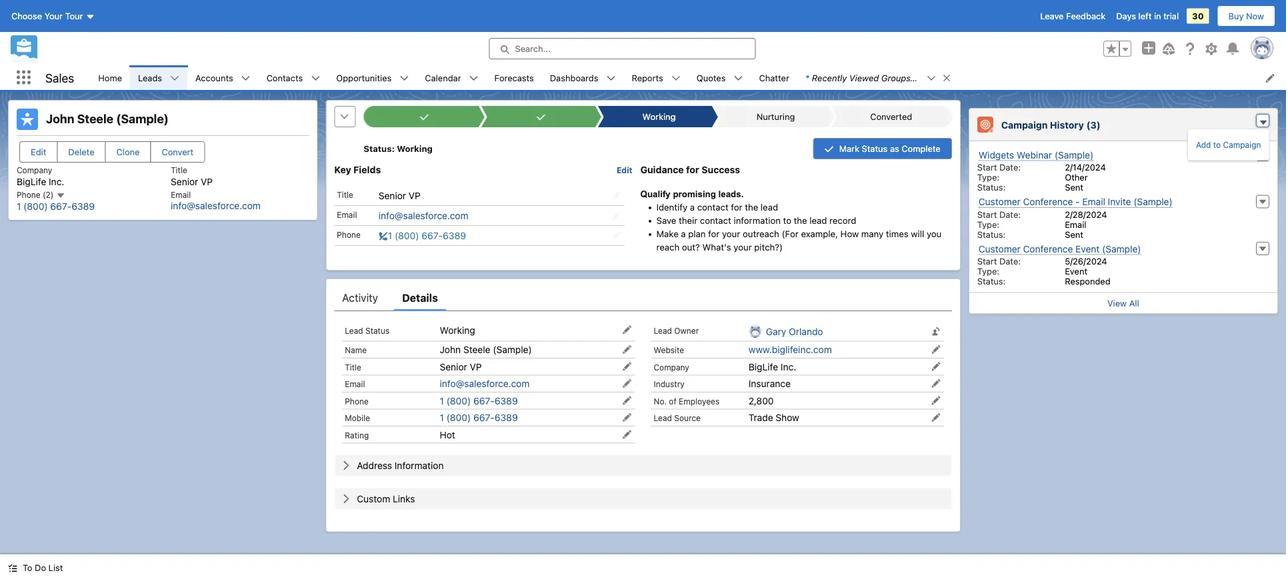 Task type: locate. For each thing, give the bounding box(es) containing it.
a down promising
[[690, 202, 695, 213]]

0 vertical spatial edit
[[31, 147, 46, 157]]

email down customer conference - email invite (sample) link on the top of page
[[1065, 219, 1087, 229]]

customer for customer conference event (sample)
[[979, 243, 1021, 254]]

contact up plan
[[700, 215, 732, 226]]

company for company
[[654, 363, 690, 372]]

a left plan
[[681, 229, 686, 239]]

many
[[862, 229, 884, 239]]

2 vertical spatial 667-
[[474, 412, 495, 423]]

1 vertical spatial biglife
[[749, 361, 778, 372]]

lead for trade show
[[654, 414, 672, 423]]

date: for widgets webinar (sample)
[[1000, 162, 1021, 172]]

1 horizontal spatial working
[[440, 325, 475, 336]]

0 horizontal spatial john steele (sample)
[[46, 112, 169, 126]]

senior vp for company
[[440, 361, 482, 372]]

1 for 2,800
[[440, 395, 444, 406]]

identify
[[657, 202, 688, 213]]

1 horizontal spatial steele
[[464, 344, 491, 355]]

0 vertical spatial status:
[[978, 182, 1006, 192]]

0 horizontal spatial a
[[681, 229, 686, 239]]

status up "name"
[[366, 326, 390, 335]]

recently
[[812, 73, 847, 83]]

list
[[90, 65, 1287, 90]]

title for email
[[337, 190, 353, 199]]

1 conference from the top
[[1024, 196, 1073, 207]]

phone up mobile
[[345, 397, 369, 406]]

6389
[[72, 201, 95, 212], [495, 395, 518, 406], [495, 412, 518, 423]]

text default image right (2)
[[56, 191, 65, 201]]

leads link
[[130, 65, 170, 90]]

biglife up insurance
[[749, 361, 778, 372]]

company down edit button
[[17, 166, 52, 175]]

date: for customer conference - email invite (sample)
[[1000, 209, 1021, 219]]

promising
[[673, 189, 716, 199]]

of
[[669, 397, 677, 406]]

2 date: from the top
[[1000, 209, 1021, 219]]

1 vertical spatial senior vp
[[440, 361, 482, 372]]

status: for customer conference - email invite (sample)
[[978, 229, 1006, 239]]

gary orlando
[[766, 326, 823, 337]]

text default image down the search... button
[[607, 74, 616, 83]]

text default image inside opportunities list item
[[400, 74, 409, 83]]

accounts link
[[187, 65, 241, 90]]

industry
[[654, 380, 685, 389]]

event down customer conference event (sample) link
[[1065, 266, 1088, 276]]

text default image right |
[[927, 74, 936, 83]]

2 vertical spatial title
[[345, 363, 361, 372]]

1 (800) 667-6389 for trade show
[[440, 412, 518, 423]]

dashboards
[[550, 73, 599, 83]]

0 vertical spatial start date:
[[978, 162, 1021, 172]]

type:
[[978, 172, 1000, 182], [978, 219, 1000, 229], [978, 266, 1000, 276]]

1 vertical spatial a
[[681, 229, 686, 239]]

text default image for accounts
[[241, 74, 251, 83]]

mark
[[840, 144, 860, 154]]

0 horizontal spatial john
[[46, 112, 74, 126]]

0 vertical spatial type:
[[978, 172, 1000, 182]]

1 vertical spatial start date:
[[978, 209, 1021, 219]]

1 vertical spatial john
[[440, 344, 461, 355]]

1 status: from the top
[[978, 182, 1006, 192]]

status: for customer conference event (sample)
[[978, 276, 1006, 286]]

1 horizontal spatial company
[[654, 363, 690, 372]]

1 horizontal spatial john
[[440, 344, 461, 355]]

6389 for 2,800
[[495, 395, 518, 406]]

employees
[[679, 397, 720, 406]]

2 start date: from the top
[[978, 209, 1021, 219]]

2 start from the top
[[978, 209, 997, 219]]

2 sent from the top
[[1065, 229, 1084, 239]]

the right to
[[794, 215, 807, 226]]

edit email image
[[623, 379, 632, 388]]

your
[[722, 229, 741, 239], [734, 242, 752, 253]]

for up what's
[[708, 229, 720, 239]]

2 type: from the top
[[978, 219, 1000, 229]]

0 horizontal spatial vp
[[201, 176, 213, 187]]

0 vertical spatial senior
[[171, 176, 198, 187]]

text default image right the reports
[[671, 74, 681, 83]]

tab list
[[334, 285, 952, 311]]

0 vertical spatial vp
[[201, 176, 213, 187]]

2 vertical spatial status:
[[978, 276, 1006, 286]]

custom
[[357, 493, 390, 504]]

what's
[[703, 242, 732, 253]]

your down outreach on the right top of the page
[[734, 242, 752, 253]]

lead up example,
[[810, 215, 827, 226]]

qualify
[[641, 189, 671, 199]]

0 horizontal spatial for
[[686, 164, 700, 175]]

edit rating image
[[623, 430, 632, 439]]

0 vertical spatial senior vp
[[379, 190, 421, 201]]

1 date: from the top
[[1000, 162, 1021, 172]]

0 vertical spatial phone
[[17, 190, 40, 200]]

2 status: from the top
[[978, 229, 1006, 239]]

address
[[357, 460, 392, 471]]

start for customer conference - email invite (sample)
[[978, 209, 997, 219]]

1 horizontal spatial for
[[708, 229, 720, 239]]

date: for customer conference event (sample)
[[1000, 256, 1021, 266]]

convert
[[162, 147, 194, 157]]

0 vertical spatial your
[[722, 229, 741, 239]]

text default image inside reports list item
[[671, 74, 681, 83]]

2 horizontal spatial vp
[[470, 361, 482, 372]]

0 horizontal spatial edit
[[31, 147, 46, 157]]

title down key
[[337, 190, 353, 199]]

company for company biglife inc.
[[17, 166, 52, 175]]

text default image right |
[[942, 73, 952, 83]]

667- for 2,800
[[474, 395, 495, 406]]

text default image left calendar link
[[400, 74, 409, 83]]

1 horizontal spatial vp
[[409, 190, 421, 201]]

3 date: from the top
[[1000, 256, 1021, 266]]

text default image right accounts
[[241, 74, 251, 83]]

groups right |
[[919, 73, 948, 83]]

0 vertical spatial lead
[[761, 202, 778, 213]]

company up the industry
[[654, 363, 690, 372]]

0 vertical spatial date:
[[1000, 162, 1021, 172]]

start date: for widgets webinar (sample)
[[978, 162, 1021, 172]]

1 (800) 667-6389
[[17, 201, 95, 212], [440, 395, 518, 406], [440, 412, 518, 423]]

phone up activity link
[[337, 230, 361, 239]]

working link
[[604, 106, 712, 127]]

0 vertical spatial working
[[643, 112, 676, 122]]

biglife
[[17, 176, 46, 187], [749, 361, 778, 372]]

vp for company
[[470, 361, 482, 372]]

sent up customer conference event (sample)
[[1065, 229, 1084, 239]]

0 vertical spatial contact
[[697, 202, 729, 213]]

text default image left custom
[[341, 494, 352, 505]]

0 vertical spatial sent
[[1065, 182, 1084, 192]]

1 vertical spatial john steele (sample)
[[440, 344, 532, 355]]

text default image for quotes
[[734, 74, 743, 83]]

2 groups from the left
[[919, 73, 948, 83]]

inc. down www.biglifeinc.com
[[781, 361, 797, 372]]

status: for widgets webinar (sample)
[[978, 182, 1006, 192]]

1 vertical spatial status:
[[978, 229, 1006, 239]]

gary
[[766, 326, 787, 337]]

1 start from the top
[[978, 162, 997, 172]]

dashboards link
[[542, 65, 607, 90]]

campaign history element
[[969, 108, 1279, 314]]

text default image inside accounts list item
[[241, 74, 251, 83]]

email down title senior vp
[[171, 190, 191, 199]]

667- for trade show
[[474, 412, 495, 423]]

title down "name"
[[345, 363, 361, 372]]

edit up company biglife inc.
[[31, 147, 46, 157]]

widgets
[[979, 149, 1015, 160]]

text default image inside 'phone (2)' dropdown button
[[56, 191, 65, 201]]

for up promising
[[686, 164, 700, 175]]

date: down customer conference event (sample) link
[[1000, 256, 1021, 266]]

1 vertical spatial inc.
[[781, 361, 797, 372]]

1 vertical spatial contact
[[700, 215, 732, 226]]

1 vertical spatial 1 (800) 667-6389
[[440, 395, 518, 406]]

lead down no.
[[654, 414, 672, 423]]

text default image inside dashboards list item
[[607, 74, 616, 83]]

choose your tour
[[11, 11, 83, 21]]

group
[[1104, 41, 1132, 57]]

1 vertical spatial company
[[654, 363, 690, 372]]

1 horizontal spatial lead
[[810, 215, 827, 226]]

sent up customer conference - email invite (sample)
[[1065, 182, 1084, 192]]

0 vertical spatial 6389
[[72, 201, 95, 212]]

0 vertical spatial start
[[978, 162, 997, 172]]

phone left (2)
[[17, 190, 40, 200]]

start for customer conference event (sample)
[[978, 256, 997, 266]]

title down convert button
[[171, 166, 187, 175]]

contacts link
[[259, 65, 311, 90]]

0 vertical spatial the
[[745, 202, 759, 213]]

fields
[[354, 164, 381, 175]]

contacts
[[267, 73, 303, 83]]

1 horizontal spatial edit
[[617, 166, 633, 175]]

1 type: from the top
[[978, 172, 1000, 182]]

all
[[1130, 298, 1140, 308]]

no. of employees
[[654, 397, 720, 406]]

2 horizontal spatial senior
[[440, 361, 467, 372]]

1 horizontal spatial the
[[794, 215, 807, 226]]

type: for customer conference - email invite (sample)
[[978, 219, 1000, 229]]

text default image inside list item
[[927, 74, 936, 83]]

3 status: from the top
[[978, 276, 1006, 286]]

1 vertical spatial customer
[[979, 243, 1021, 254]]

your up what's
[[722, 229, 741, 239]]

conference left -
[[1024, 196, 1073, 207]]

edit lead status image
[[623, 325, 632, 335]]

vp for email
[[409, 190, 421, 201]]

1 horizontal spatial biglife
[[749, 361, 778, 372]]

campaign history (3)
[[1002, 119, 1101, 130]]

senior
[[171, 176, 198, 187], [379, 190, 406, 201], [440, 361, 467, 372]]

vp
[[201, 176, 213, 187], [409, 190, 421, 201], [470, 361, 482, 372]]

company inside company biglife inc.
[[17, 166, 52, 175]]

type: for widgets webinar (sample)
[[978, 172, 1000, 182]]

0 horizontal spatial biglife
[[17, 176, 46, 187]]

text default image inside quotes list item
[[734, 74, 743, 83]]

the up information
[[745, 202, 759, 213]]

mobile
[[345, 414, 370, 423]]

text default image right contacts
[[311, 74, 320, 83]]

:
[[392, 144, 395, 154]]

2 conference from the top
[[1024, 243, 1073, 254]]

1 vertical spatial edit
[[617, 166, 633, 175]]

2 vertical spatial start date:
[[978, 256, 1021, 266]]

rating
[[345, 431, 369, 440]]

6389 for trade show
[[495, 412, 518, 423]]

activity link
[[342, 285, 378, 311]]

edit phone image
[[623, 396, 632, 405]]

1 vertical spatial (800)
[[447, 395, 471, 406]]

0 vertical spatial steele
[[77, 112, 113, 126]]

customer conference event (sample) link
[[979, 243, 1142, 255]]

email down "name"
[[345, 380, 365, 389]]

0 horizontal spatial company
[[17, 166, 52, 175]]

view
[[1108, 298, 1127, 308]]

date: down widgets
[[1000, 162, 1021, 172]]

1 sent from the top
[[1065, 182, 1084, 192]]

edit left the guidance
[[617, 166, 633, 175]]

text default image left address
[[341, 460, 352, 471]]

days
[[1117, 11, 1137, 21]]

3 start from the top
[[978, 256, 997, 266]]

conference
[[1024, 196, 1073, 207], [1024, 243, 1073, 254]]

2 vertical spatial working
[[440, 325, 475, 336]]

status:
[[978, 182, 1006, 192], [978, 229, 1006, 239], [978, 276, 1006, 286]]

text default image
[[311, 74, 320, 83], [469, 74, 479, 83], [927, 74, 936, 83], [56, 191, 65, 201], [8, 564, 17, 573]]

lead owner
[[654, 326, 699, 335]]

0 vertical spatial john steele (sample)
[[46, 112, 169, 126]]

*
[[806, 73, 810, 83]]

1 vertical spatial event
[[1065, 266, 1088, 276]]

email up 2/28/2024
[[1083, 196, 1106, 207]]

1 vertical spatial 1
[[440, 395, 444, 406]]

contact down leads.
[[697, 202, 729, 213]]

text default image inside contacts list item
[[311, 74, 320, 83]]

1 vertical spatial title
[[337, 190, 353, 199]]

1 vertical spatial date:
[[1000, 209, 1021, 219]]

text default image for dashboards
[[607, 74, 616, 83]]

edit button
[[19, 141, 58, 163]]

www.biglifeinc.com
[[749, 344, 832, 355]]

opportunities link
[[328, 65, 400, 90]]

text default image
[[942, 73, 952, 83], [170, 74, 179, 83], [241, 74, 251, 83], [400, 74, 409, 83], [607, 74, 616, 83], [671, 74, 681, 83], [734, 74, 743, 83], [341, 460, 352, 471], [341, 494, 352, 505]]

2 vertical spatial start
[[978, 256, 997, 266]]

conference up the 5/26/2024
[[1024, 243, 1073, 254]]

edit industry image
[[932, 379, 941, 388]]

dashboards list item
[[542, 65, 624, 90]]

0 vertical spatial biglife
[[17, 176, 46, 187]]

sent
[[1065, 182, 1084, 192], [1065, 229, 1084, 239]]

0 vertical spatial 1 (800) 667-6389
[[17, 201, 95, 212]]

2 vertical spatial senior
[[440, 361, 467, 372]]

webinar
[[1017, 149, 1052, 160]]

text default image left to
[[8, 564, 17, 573]]

event inside customer conference event (sample) link
[[1076, 243, 1100, 254]]

0 vertical spatial (800)
[[23, 201, 48, 212]]

status
[[364, 144, 392, 154], [862, 144, 888, 154], [366, 326, 390, 335]]

converted
[[871, 112, 913, 122]]

mark status as complete
[[840, 144, 941, 154]]

lead up "name"
[[345, 326, 363, 335]]

to
[[23, 563, 32, 573]]

forecasts
[[495, 73, 534, 83]]

customer conference - email invite (sample) link
[[979, 196, 1173, 208]]

list item
[[798, 65, 958, 90]]

(3)
[[1087, 119, 1101, 130]]

outreach
[[743, 229, 780, 239]]

buy
[[1229, 11, 1244, 21]]

company
[[17, 166, 52, 175], [654, 363, 690, 372]]

the
[[745, 202, 759, 213], [794, 215, 807, 226]]

date:
[[1000, 162, 1021, 172], [1000, 209, 1021, 219], [1000, 256, 1021, 266]]

biglife up phone (2)
[[17, 176, 46, 187]]

phone (2) button
[[17, 190, 65, 201]]

0 horizontal spatial inc.
[[49, 176, 64, 187]]

senior vp
[[379, 190, 421, 201], [440, 361, 482, 372]]

pitch?)
[[755, 242, 783, 253]]

0 vertical spatial customer
[[979, 196, 1021, 207]]

lead up information
[[761, 202, 778, 213]]

for down leads.
[[731, 202, 743, 213]]

0 vertical spatial conference
[[1024, 196, 1073, 207]]

0 horizontal spatial groups
[[882, 73, 911, 83]]

1 start date: from the top
[[978, 162, 1021, 172]]

2 customer from the top
[[979, 243, 1021, 254]]

0 vertical spatial 667-
[[50, 201, 72, 212]]

trade show
[[749, 412, 800, 423]]

3 start date: from the top
[[978, 256, 1021, 266]]

a
[[690, 202, 695, 213], [681, 229, 686, 239]]

customer for customer conference - email invite (sample)
[[979, 196, 1021, 207]]

campaign
[[1002, 119, 1048, 130]]

status left "as"
[[862, 144, 888, 154]]

1 vertical spatial working
[[397, 144, 433, 154]]

start date: for customer conference - email invite (sample)
[[978, 209, 1021, 219]]

feedback
[[1067, 11, 1106, 21]]

steele
[[77, 112, 113, 126], [464, 344, 491, 355]]

2 vertical spatial 1 (800) 667-6389 link
[[440, 412, 518, 423]]

lead
[[761, 202, 778, 213], [810, 215, 827, 226]]

1 vertical spatial conference
[[1024, 243, 1073, 254]]

1 vertical spatial phone
[[337, 230, 361, 239]]

(2)
[[43, 190, 54, 200]]

text default image right calendar
[[469, 74, 479, 83]]

1 vertical spatial vp
[[409, 190, 421, 201]]

text default image inside leads list item
[[170, 74, 179, 83]]

inc. up (2)
[[49, 176, 64, 187]]

status inside the mark status as complete button
[[862, 144, 888, 154]]

2 vertical spatial (800)
[[447, 412, 471, 423]]

text default image right quotes
[[734, 74, 743, 83]]

1 vertical spatial sent
[[1065, 229, 1084, 239]]

start
[[978, 162, 997, 172], [978, 209, 997, 219], [978, 256, 997, 266]]

edit website image
[[932, 345, 941, 354]]

0 vertical spatial title
[[171, 166, 187, 175]]

tab list containing activity
[[334, 285, 952, 311]]

1 groups from the left
[[882, 73, 911, 83]]

1 horizontal spatial senior
[[379, 190, 406, 201]]

0 horizontal spatial senior
[[171, 176, 198, 187]]

nurturing link
[[721, 106, 829, 127]]

0 vertical spatial event
[[1076, 243, 1100, 254]]

inc. inside company biglife inc.
[[49, 176, 64, 187]]

start for widgets webinar (sample)
[[978, 162, 997, 172]]

chatter link
[[751, 65, 798, 90]]

customer
[[979, 196, 1021, 207], [979, 243, 1021, 254]]

event up the 5/26/2024
[[1076, 243, 1100, 254]]

1 customer from the top
[[979, 196, 1021, 207]]

date: up customer conference event (sample)
[[1000, 209, 1021, 219]]

3 type: from the top
[[978, 266, 1000, 276]]

edit company image
[[932, 362, 941, 371]]

1 for trade show
[[440, 412, 444, 423]]

text default image inside calendar list item
[[469, 74, 479, 83]]

1 (800) 667-6389 link for trade show
[[440, 412, 518, 423]]

1 vertical spatial start
[[978, 209, 997, 219]]

(800) for 2,800
[[447, 395, 471, 406]]

edit inside edit button
[[31, 147, 46, 157]]

2 vertical spatial 6389
[[495, 412, 518, 423]]

1 vertical spatial 1 (800) 667-6389 link
[[440, 395, 518, 406]]

phone inside dropdown button
[[17, 190, 40, 200]]

status for mark status as complete
[[862, 144, 888, 154]]

text default image right leads on the top
[[170, 74, 179, 83]]

groups left |
[[882, 73, 911, 83]]

save
[[657, 215, 677, 226]]

you
[[927, 229, 942, 239]]

converted link
[[837, 106, 946, 127]]



Task type: vqa. For each thing, say whether or not it's contained in the screenshot.
667- associated with 2,800
yes



Task type: describe. For each thing, give the bounding box(es) containing it.
text default image for calendar
[[469, 74, 479, 83]]

mark status as complete button
[[814, 138, 952, 159]]

lead image
[[17, 109, 38, 130]]

owner
[[674, 326, 699, 335]]

email inside email info@salesforce.com
[[171, 190, 191, 199]]

invite
[[1108, 196, 1132, 207]]

edit title image
[[623, 362, 632, 371]]

as
[[890, 144, 900, 154]]

0 horizontal spatial working
[[397, 144, 433, 154]]

text default image for leads
[[170, 74, 179, 83]]

title for company
[[345, 363, 361, 372]]

search...
[[515, 44, 551, 54]]

custom links
[[357, 493, 415, 504]]

hot
[[440, 429, 455, 440]]

chatter
[[759, 73, 790, 83]]

type: for customer conference event (sample)
[[978, 266, 1000, 276]]

view all
[[1108, 298, 1140, 308]]

plan
[[688, 229, 706, 239]]

quotes list item
[[689, 65, 751, 90]]

senior for email
[[379, 190, 406, 201]]

company biglife inc.
[[17, 166, 64, 187]]

senior for company
[[440, 361, 467, 372]]

text default image for *
[[927, 74, 936, 83]]

other
[[1065, 172, 1088, 182]]

delete
[[68, 147, 94, 157]]

edit name image
[[623, 345, 632, 354]]

choose
[[11, 11, 42, 21]]

biglife inc.
[[749, 361, 797, 372]]

name
[[345, 346, 367, 355]]

conference for event
[[1024, 243, 1073, 254]]

1 horizontal spatial inc.
[[781, 361, 797, 372]]

0 vertical spatial 1 (800) 667-6389 link
[[17, 201, 95, 212]]

text default image inside list item
[[942, 73, 952, 83]]

insurance
[[749, 378, 791, 389]]

do
[[35, 563, 46, 573]]

text default image inside address information dropdown button
[[341, 460, 352, 471]]

now
[[1247, 11, 1265, 21]]

title inside title senior vp
[[171, 166, 187, 175]]

vp inside title senior vp
[[201, 176, 213, 187]]

address information button
[[335, 455, 952, 476]]

reach
[[657, 242, 680, 253]]

2/28/2024
[[1065, 209, 1108, 219]]

www.biglifeinc.com link
[[749, 344, 832, 355]]

to do list button
[[0, 555, 71, 582]]

how
[[841, 229, 859, 239]]

phone (2)
[[17, 190, 56, 200]]

leads
[[138, 73, 162, 83]]

no.
[[654, 397, 667, 406]]

quotes
[[697, 73, 726, 83]]

left
[[1139, 11, 1152, 21]]

to do list
[[23, 563, 63, 573]]

opportunities list item
[[328, 65, 417, 90]]

make
[[657, 229, 679, 239]]

gary orlando link
[[766, 326, 823, 338]]

1 horizontal spatial john steele (sample)
[[440, 344, 532, 355]]

key fields
[[334, 164, 381, 175]]

2 vertical spatial for
[[708, 229, 720, 239]]

leave feedback
[[1041, 11, 1106, 21]]

2 vertical spatial phone
[[345, 397, 369, 406]]

example,
[[801, 229, 838, 239]]

text default image for reports
[[671, 74, 681, 83]]

search... button
[[489, 38, 756, 59]]

trial
[[1164, 11, 1179, 21]]

conference for -
[[1024, 196, 1073, 207]]

1 vertical spatial the
[[794, 215, 807, 226]]

* recently viewed groups | groups
[[806, 73, 948, 83]]

clone
[[116, 147, 140, 157]]

sales
[[45, 71, 74, 85]]

1 horizontal spatial a
[[690, 202, 695, 213]]

tour
[[65, 11, 83, 21]]

times
[[886, 229, 909, 239]]

buy now
[[1229, 11, 1265, 21]]

reports list item
[[624, 65, 689, 90]]

senior vp for email
[[379, 190, 421, 201]]

complete
[[902, 144, 941, 154]]

show
[[776, 412, 800, 423]]

lead status
[[345, 326, 390, 335]]

1 vertical spatial your
[[734, 242, 752, 253]]

sent for -
[[1065, 229, 1084, 239]]

biglife inside company biglife inc.
[[17, 176, 46, 187]]

to
[[783, 215, 792, 226]]

their
[[679, 215, 698, 226]]

record
[[830, 215, 857, 226]]

edit lead source image
[[932, 413, 941, 422]]

edit mobile image
[[623, 413, 632, 422]]

view all link
[[970, 292, 1278, 314]]

1 vertical spatial for
[[731, 202, 743, 213]]

key
[[334, 164, 351, 175]]

information
[[734, 215, 781, 226]]

customer conference event (sample)
[[979, 243, 1142, 254]]

custom links button
[[335, 488, 952, 510]]

trade
[[749, 412, 773, 423]]

start date: for customer conference event (sample)
[[978, 256, 1021, 266]]

accounts list item
[[187, 65, 259, 90]]

lead for working
[[345, 326, 363, 335]]

2,800
[[749, 395, 774, 406]]

choose your tour button
[[11, 5, 96, 27]]

list containing home
[[90, 65, 1287, 90]]

lead up website
[[654, 326, 672, 335]]

widgets webinar (sample) link
[[979, 149, 1094, 161]]

status up fields
[[364, 144, 392, 154]]

path options list box
[[364, 106, 952, 127]]

0 vertical spatial for
[[686, 164, 700, 175]]

leave feedback link
[[1041, 11, 1106, 21]]

0 horizontal spatial lead
[[761, 202, 778, 213]]

edit link
[[617, 165, 633, 175]]

accounts
[[195, 73, 233, 83]]

status : working
[[364, 144, 433, 154]]

guidance for success
[[641, 164, 740, 175]]

text default image inside custom links dropdown button
[[341, 494, 352, 505]]

|
[[913, 73, 917, 83]]

success
[[702, 164, 740, 175]]

convert button
[[150, 141, 205, 163]]

1 vertical spatial lead
[[810, 215, 827, 226]]

qualify promising leads. identify a contact for the lead save their contact information to the lead record make a plan for your outreach (for example, how many times will you reach out? what's your pitch?)
[[641, 189, 942, 253]]

forecasts link
[[487, 65, 542, 90]]

lead source
[[654, 414, 701, 423]]

contacts list item
[[259, 65, 328, 90]]

text default image for contacts
[[311, 74, 320, 83]]

30
[[1193, 11, 1204, 21]]

source
[[674, 414, 701, 423]]

opportunities
[[336, 73, 392, 83]]

details
[[402, 292, 438, 304]]

buy now button
[[1218, 5, 1276, 27]]

0 horizontal spatial the
[[745, 202, 759, 213]]

0 vertical spatial 1
[[17, 201, 21, 212]]

edit no. of employees image
[[932, 396, 941, 405]]

1 (800) 667-6389 link for 2,800
[[440, 395, 518, 406]]

leads list item
[[130, 65, 187, 90]]

calendar list item
[[417, 65, 487, 90]]

reports
[[632, 73, 663, 83]]

widgets webinar (sample)
[[979, 149, 1094, 160]]

customer conference - email invite (sample)
[[979, 196, 1173, 207]]

1 (800) 667-6389 for 2,800
[[440, 395, 518, 406]]

text default image inside to do list button
[[8, 564, 17, 573]]

text default image for opportunities
[[400, 74, 409, 83]]

email info@salesforce.com
[[171, 190, 261, 211]]

website
[[654, 346, 684, 355]]

guidance
[[641, 164, 684, 175]]

status for lead status
[[366, 326, 390, 335]]

list item containing *
[[798, 65, 958, 90]]

email down key
[[337, 210, 357, 219]]

0 horizontal spatial steele
[[77, 112, 113, 126]]

0 vertical spatial john
[[46, 112, 74, 126]]

home link
[[90, 65, 130, 90]]

senior inside title senior vp
[[171, 176, 198, 187]]

working inside the path options list box
[[643, 112, 676, 122]]

home
[[98, 73, 122, 83]]

(800) for trade show
[[447, 412, 471, 423]]

sent for (sample)
[[1065, 182, 1084, 192]]

history
[[1050, 119, 1084, 130]]

1 vertical spatial steele
[[464, 344, 491, 355]]



